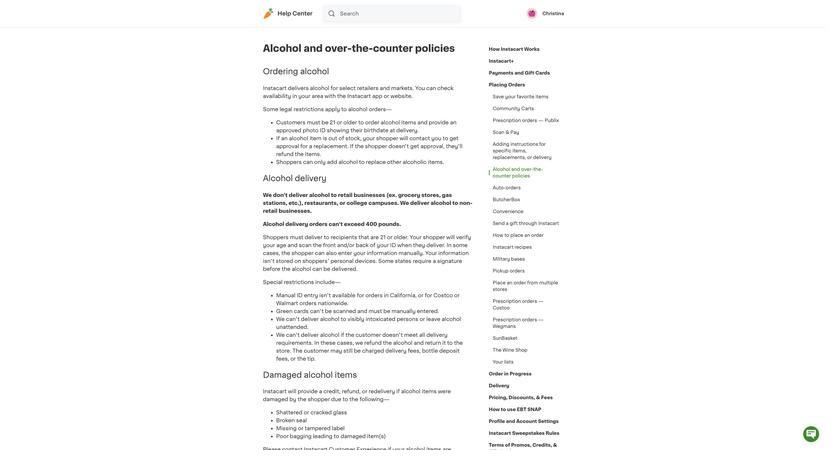 Task type: locate. For each thing, give the bounding box(es) containing it.
and inside the payments and gift cards link
[[515, 71, 524, 75]]

alcohol down gas
[[431, 200, 451, 206]]

1 vertical spatial the-
[[534, 167, 544, 172]]

must inside customers must be 21 or older to order alcohol items and provide an approved photo id showing their birthdate at delivery. if an alcohol item is out of stock, your shopper will contact you to get approval for a replacement. if the shopper doesn't get approval, they'll refund the items. shoppers can only add alcohol to replace other alcoholic items.
[[307, 120, 320, 125]]

how
[[489, 47, 500, 52], [493, 233, 504, 238], [489, 408, 500, 412]]

recipes
[[515, 245, 532, 250]]

gift up orders
[[525, 71, 535, 75]]

over- inside alcohol and over-the- counter policies
[[522, 167, 534, 172]]

bases
[[511, 257, 525, 262]]

orders down the prescription orders — costco link
[[522, 318, 537, 322]]

can down shoppers'
[[313, 267, 322, 272]]

restrictions up entry in the bottom of the page
[[284, 280, 314, 285]]

shopper up the cracked
[[308, 397, 330, 403]]

order
[[365, 120, 380, 125], [532, 233, 544, 238], [514, 281, 526, 285]]

1 horizontal spatial id
[[320, 128, 326, 133]]

the- inside alcohol and over-the- counter policies
[[534, 167, 544, 172]]

1 horizontal spatial of
[[370, 243, 376, 248]]

to up "front"
[[324, 235, 330, 240]]

still
[[344, 348, 353, 354]]

unattended.
[[276, 325, 309, 330]]

0 vertical spatial get
[[450, 136, 459, 141]]

1 vertical spatial must
[[290, 235, 304, 240]]

to inside shoppers must deliver to recipients that are 21 or older. your shopper will verify your age and scan the front and/or back of your id when they deliver. in some cases, the shopper can also enter your information manually. your information isn't stored on shoppers' personal devices.
[[324, 235, 330, 240]]

these
[[321, 341, 336, 346]]

wegmans
[[493, 324, 516, 329]]

1 horizontal spatial counter
[[493, 174, 511, 178]]

1 vertical spatial in
[[384, 293, 389, 298]]

some legal restrictions apply to alcohol orders—
[[263, 107, 392, 112]]

0 horizontal spatial counter
[[373, 44, 413, 53]]

1 vertical spatial policies
[[512, 174, 530, 178]]

1 horizontal spatial policies
[[512, 174, 530, 178]]

2 prescription from the top
[[493, 299, 521, 304]]

if inside instacart will provide a credit, refund, or redelivery if alcohol items were damaged by the shopper due to the following—
[[397, 389, 400, 395]]

prescription inside prescription orders — wegmans
[[493, 318, 521, 322]]

alcohol
[[300, 68, 329, 75], [310, 86, 330, 91], [348, 107, 368, 112], [381, 120, 400, 125], [289, 136, 308, 141], [339, 160, 358, 165], [309, 192, 330, 198], [431, 200, 451, 206], [292, 267, 311, 272], [320, 317, 340, 322], [442, 317, 461, 322], [320, 333, 340, 338], [393, 341, 413, 346], [304, 372, 333, 379], [401, 389, 421, 395]]

alcohol up delivers
[[300, 68, 329, 75]]

leave
[[427, 317, 441, 322]]

send
[[493, 221, 505, 226]]

21 inside shoppers must deliver to recipients that are 21 or older. your shopper will verify your age and scan the front and/or back of your id when they deliver. in some cases, the shopper can also enter your information manually. your information isn't stored on shoppers' personal devices.
[[380, 235, 386, 240]]

cards down terms
[[500, 450, 514, 451]]

fees,
[[408, 348, 421, 354], [276, 356, 289, 362]]

prescription for prescription orders — costco
[[493, 299, 521, 304]]

cases, inside manual id entry isn't available for orders in california, or for costco or walmart orders nationwide. green cards can't be scanned and must be manually entered. we can't deliver alcohol to visibly intoxicated persons or leave alcohol unattended. we can't deliver alcohol if the customer doesn't meet all delivery requirements. in these cases, we refund the alcohol and return it to the store. the customer may still be charged delivery fees, bottle deposit fees, or the tip.
[[337, 341, 354, 346]]

approval
[[276, 144, 299, 149]]

shop
[[516, 348, 528, 353]]

1 horizontal spatial damaged
[[341, 434, 366, 440]]

alcohol down 'nationwide.'
[[320, 317, 340, 322]]

0 horizontal spatial damaged
[[263, 397, 288, 403]]

in right order
[[504, 372, 509, 377]]

to left non-
[[453, 200, 459, 206]]

0 horizontal spatial in
[[315, 341, 319, 346]]

center
[[293, 11, 313, 16]]

if up still
[[341, 333, 344, 338]]

order in progress
[[489, 372, 532, 377]]

doesn't inside manual id entry isn't available for orders in california, or for costco or walmart orders nationwide. green cards can't be scanned and must be manually entered. we can't deliver alcohol to visibly intoxicated persons or leave alcohol unattended. we can't deliver alcohol if the customer doesn't meet all delivery requirements. in these cases, we refund the alcohol and return it to the store. the customer may still be charged delivery fees, bottle deposit fees, or the tip.
[[383, 333, 403, 338]]

and inside alcohol and over-the- counter policies
[[512, 167, 520, 172]]

progress
[[510, 372, 532, 377]]

and inside customers must be 21 or older to order alcohol items and provide an approved photo id showing their birthdate at delivery. if an alcohol item is out of stock, your shopper will contact you to get approval for a replacement. if the shopper doesn't get approval, they'll refund the items. shoppers can only add alcohol to replace other alcoholic items.
[[418, 120, 428, 125]]

0 horizontal spatial order
[[365, 120, 380, 125]]

0 vertical spatial restrictions
[[294, 107, 324, 112]]

and down use
[[506, 420, 516, 424]]

prescription for prescription orders — publix
[[493, 118, 521, 123]]

fees, left bottle
[[408, 348, 421, 354]]

must inside shoppers must deliver to recipients that are 21 or older. your shopper will verify your age and scan the front and/or back of your id when they deliver. in some cases, the shopper can also enter your information manually. your information isn't stored on shoppers' personal devices.
[[290, 235, 304, 240]]

1 horizontal spatial get
[[450, 136, 459, 141]]

1 vertical spatial —
[[539, 299, 544, 304]]

damaged inside instacart will provide a credit, refund, or redelivery if alcohol items were damaged by the shopper due to the following—
[[263, 397, 288, 403]]

instacart recipes link
[[489, 242, 536, 253]]

green
[[276, 309, 293, 314]]

policies inside alcohol and over-the- counter policies
[[512, 174, 530, 178]]

doesn't up other
[[389, 144, 409, 149]]

0 horizontal spatial 21
[[330, 120, 336, 125]]

1 vertical spatial your
[[426, 251, 437, 256]]

recipients
[[331, 235, 357, 240]]

orders inside prescription orders — costco
[[522, 299, 537, 304]]

0 horizontal spatial of
[[339, 136, 344, 141]]

0 horizontal spatial over-
[[325, 44, 352, 53]]

1 vertical spatial of
[[370, 243, 376, 248]]

1 prescription from the top
[[493, 118, 521, 123]]

0 vertical spatial prescription
[[493, 118, 521, 123]]

policies for alcohol and over-the-counter policies
[[415, 44, 455, 53]]

1 vertical spatial retail
[[263, 208, 278, 214]]

0 horizontal spatial isn't
[[263, 259, 275, 264]]

a right require
[[433, 259, 436, 264]]

1 vertical spatial costco
[[493, 306, 510, 311]]

the down select
[[337, 93, 346, 99]]

0 vertical spatial order
[[365, 120, 380, 125]]

age
[[277, 243, 286, 248]]

retail down the stations,
[[263, 208, 278, 214]]

businesses.
[[279, 208, 312, 214]]

cards down "works"
[[536, 71, 550, 75]]

a
[[309, 144, 312, 149], [506, 221, 509, 226], [433, 259, 436, 264], [319, 389, 322, 395]]

1 horizontal spatial if
[[350, 144, 354, 149]]

1 horizontal spatial cases,
[[337, 341, 354, 346]]

help
[[278, 11, 291, 16]]

0 vertical spatial customer
[[356, 333, 381, 338]]

can't
[[310, 309, 324, 314], [286, 317, 300, 322], [286, 333, 300, 338]]

prescription inside prescription orders — costco
[[493, 299, 521, 304]]

0 horizontal spatial some
[[263, 107, 278, 112]]

0 horizontal spatial id
[[297, 293, 303, 298]]

how instacart works link
[[489, 43, 540, 55]]

2 horizontal spatial &
[[553, 443, 557, 448]]

0 horizontal spatial cards
[[500, 450, 514, 451]]

of inside shoppers must deliver to recipients that are 21 or older. your shopper will verify your age and scan the front and/or back of your id when they deliver. in some cases, the shopper can also enter your information manually. your information isn't stored on shoppers' personal devices.
[[370, 243, 376, 248]]

shopper
[[376, 136, 399, 141], [365, 144, 387, 149], [423, 235, 445, 240], [292, 251, 314, 256], [308, 397, 330, 403]]

0 horizontal spatial &
[[506, 130, 510, 135]]

include—
[[316, 280, 341, 285]]

walmart
[[276, 301, 298, 306]]

0 vertical spatial costco
[[434, 293, 453, 298]]

for right instructions on the right top of the page
[[540, 142, 546, 147]]

christina link
[[527, 8, 564, 19]]

— left publix
[[539, 118, 544, 123]]

with
[[325, 93, 336, 99]]

orders inside prescription orders — wegmans
[[522, 318, 537, 322]]

items. up only
[[305, 152, 321, 157]]

if
[[341, 333, 344, 338], [397, 389, 400, 395]]

place an order from multiple stores link
[[489, 277, 564, 296]]

1 horizontal spatial will
[[400, 136, 408, 141]]

orders down entry in the bottom of the page
[[300, 301, 317, 306]]

2 vertical spatial —
[[539, 318, 544, 322]]

the right scan
[[313, 243, 322, 248]]

alcohol for alcohol delivery
[[263, 175, 293, 182]]

in down delivers
[[293, 93, 297, 99]]

2 vertical spatial must
[[369, 309, 382, 314]]

and up visibly
[[358, 309, 368, 314]]

1 vertical spatial cases,
[[337, 341, 354, 346]]

some states require a signature before the alcohol can be delivered.
[[263, 259, 462, 272]]

you
[[432, 136, 442, 141]]

will up by
[[288, 389, 297, 395]]

account
[[517, 420, 537, 424]]

— inside prescription orders — publix link
[[539, 118, 544, 123]]

id left entry in the bottom of the page
[[297, 293, 303, 298]]

will inside customers must be 21 or older to order alcohol items and provide an approved photo id showing their birthdate at delivery. if an alcohol item is out of stock, your shopper will contact you to get approval for a replacement. if the shopper doesn't get approval, they'll refund the items. shoppers can only add alcohol to replace other alcoholic items.
[[400, 136, 408, 141]]

non-
[[460, 200, 473, 206]]

0 horizontal spatial the
[[293, 348, 303, 354]]

1 horizontal spatial gift
[[525, 71, 535, 75]]

1 vertical spatial damaged
[[341, 434, 366, 440]]

for
[[331, 86, 338, 91], [540, 142, 546, 147], [301, 144, 308, 149], [357, 293, 364, 298], [425, 293, 432, 298]]

1 vertical spatial id
[[390, 243, 396, 248]]

items up delivery.
[[402, 120, 416, 125]]

a inside the send a gift through instacart link
[[506, 221, 509, 226]]

be up include— at the bottom left
[[324, 267, 331, 272]]

3 prescription from the top
[[493, 318, 521, 322]]

your inside customers must be 21 or older to order alcohol items and provide an approved photo id showing their birthdate at delivery. if an alcohol item is out of stock, your shopper will contact you to get approval for a replacement. if the shopper doesn't get approval, they'll refund the items. shoppers can only add alcohol to replace other alcoholic items.
[[363, 136, 375, 141]]

instacart right through
[[539, 221, 559, 226]]

payments
[[489, 71, 514, 75]]

the right by
[[298, 397, 307, 403]]

0 vertical spatial items.
[[305, 152, 321, 157]]

gift
[[510, 221, 518, 226]]

1 horizontal spatial over-
[[522, 167, 534, 172]]

order left the from
[[514, 281, 526, 285]]

place an order from multiple stores
[[493, 281, 558, 292]]

alcohol for alcohol and over-the-counter policies
[[263, 44, 302, 53]]

delivers
[[288, 86, 309, 91]]

can inside instacart delivers alcohol for select retailers and markets. you can check availability in your area with the instacart app or website.
[[427, 86, 436, 91]]

alcohol inside alcohol and over-the- counter policies
[[493, 167, 511, 172]]

1 horizontal spatial &
[[536, 396, 540, 400]]

1 vertical spatial &
[[536, 396, 540, 400]]

can right you
[[427, 86, 436, 91]]

1 vertical spatial customer
[[304, 348, 329, 354]]

and down replacements,
[[512, 167, 520, 172]]

0 vertical spatial your
[[410, 235, 422, 240]]

if inside manual id entry isn't available for orders in california, or for costco or walmart orders nationwide. green cards can't be scanned and must be manually entered. we can't deliver alcohol to visibly intoxicated persons or leave alcohol unattended. we can't deliver alcohol if the customer doesn't meet all delivery requirements. in these cases, we refund the alcohol and return it to the store. the customer may still be charged delivery fees, bottle deposit fees, or the tip.
[[341, 333, 344, 338]]

2 horizontal spatial must
[[369, 309, 382, 314]]

can inside customers must be 21 or older to order alcohol items and provide an approved photo id showing their birthdate at delivery. if an alcohol item is out of stock, your shopper will contact you to get approval for a replacement. if the shopper doesn't get approval, they'll refund the items. shoppers can only add alcohol to replace other alcoholic items.
[[303, 160, 313, 165]]

your left lists
[[493, 360, 503, 365]]

costco inside prescription orders — costco
[[493, 306, 510, 311]]

1 vertical spatial provide
[[298, 389, 318, 395]]

1 vertical spatial gift
[[489, 450, 499, 451]]

campuses.
[[369, 200, 399, 206]]

approval,
[[421, 144, 445, 149]]

some inside 'some states require a signature before the alcohol can be delivered.'
[[379, 259, 394, 264]]

your up the they
[[410, 235, 422, 240]]

were
[[438, 389, 451, 395]]

cards inside terms of promos, credits, & gift cards
[[500, 450, 514, 451]]

shoppers down the approval
[[276, 160, 302, 165]]

0 vertical spatial of
[[339, 136, 344, 141]]

photo
[[303, 128, 319, 133]]

2 vertical spatial &
[[553, 443, 557, 448]]

military bases
[[493, 257, 525, 262]]

the- for alcohol and over-the-counter policies
[[352, 44, 373, 53]]

alcohol down replacements,
[[493, 167, 511, 172]]

1 — from the top
[[539, 118, 544, 123]]

credits,
[[533, 443, 552, 448]]

2 vertical spatial your
[[493, 360, 503, 365]]

how for how to use ebt snap
[[489, 408, 500, 412]]

your down back
[[354, 251, 366, 256]]

customer up we
[[356, 333, 381, 338]]

— down multiple
[[539, 299, 544, 304]]

your down delivers
[[299, 93, 311, 99]]

0 vertical spatial if
[[341, 333, 344, 338]]

costco up "entered."
[[434, 293, 453, 298]]

counter
[[373, 44, 413, 53], [493, 174, 511, 178]]

seal
[[296, 418, 307, 424]]

3 — from the top
[[539, 318, 544, 322]]

check
[[438, 86, 454, 91]]

christina
[[543, 11, 564, 16]]

& left fees
[[536, 396, 540, 400]]

add
[[327, 160, 337, 165]]

must up photo
[[307, 120, 320, 125]]

requirements.
[[276, 341, 313, 346]]

if
[[276, 136, 280, 141], [350, 144, 354, 149]]

terms of promos, credits, & gift cards
[[489, 443, 557, 451]]

2 vertical spatial order
[[514, 281, 526, 285]]

adding
[[493, 142, 510, 147]]

items inside instacart will provide a credit, refund, or redelivery if alcohol items were damaged by the shopper due to the following—
[[422, 389, 437, 395]]

0 vertical spatial policies
[[415, 44, 455, 53]]

your
[[299, 93, 311, 99], [505, 94, 516, 99], [363, 136, 375, 141], [263, 243, 275, 248], [377, 243, 389, 248], [354, 251, 366, 256]]

1 information from the left
[[367, 251, 398, 256]]

or inside customers must be 21 or older to order alcohol items and provide an approved photo id showing their birthdate at delivery. if an alcohol item is out of stock, your shopper will contact you to get approval for a replacement. if the shopper doesn't get approval, they'll refund the items. shoppers can only add alcohol to replace other alcoholic items.
[[337, 120, 342, 125]]

— down the prescription orders — costco link
[[539, 318, 544, 322]]

2 — from the top
[[539, 299, 544, 304]]

1 horizontal spatial in
[[447, 243, 452, 248]]

broken
[[276, 418, 295, 424]]

can left only
[[303, 160, 313, 165]]

some
[[263, 107, 278, 112], [379, 259, 394, 264]]

items inside customers must be 21 or older to order alcohol items and provide an approved photo id showing their birthdate at delivery. if an alcohol item is out of stock, your shopper will contact you to get approval for a replacement. if the shopper doesn't get approval, they'll refund the items. shoppers can only add alcohol to replace other alcoholic items.
[[402, 120, 416, 125]]

0 vertical spatial in
[[293, 93, 297, 99]]

1 horizontal spatial if
[[397, 389, 400, 395]]

0 vertical spatial fees,
[[408, 348, 421, 354]]

& inside terms of promos, credits, & gift cards
[[553, 443, 557, 448]]

0 vertical spatial counter
[[373, 44, 413, 53]]

1 vertical spatial if
[[350, 144, 354, 149]]

items up refund,
[[335, 372, 357, 379]]

delivery
[[489, 384, 510, 389]]

return
[[425, 341, 441, 346]]

1 vertical spatial order
[[532, 233, 544, 238]]

and inside profile and account settings link
[[506, 420, 516, 424]]

to right apply
[[342, 107, 347, 112]]

will inside shoppers must deliver to recipients that are 21 or older. your shopper will verify your age and scan the front and/or back of your id when they deliver. in some cases, the shopper can also enter your information manually. your information isn't stored on shoppers' personal devices.
[[447, 235, 455, 240]]

2 the from the left
[[293, 348, 303, 354]]

retail up college
[[338, 192, 353, 198]]

prescription up wegmans
[[493, 318, 521, 322]]

2 horizontal spatial order
[[532, 233, 544, 238]]

your lists link
[[489, 356, 518, 368]]

0 horizontal spatial must
[[290, 235, 304, 240]]

0 horizontal spatial if
[[341, 333, 344, 338]]

legal
[[280, 107, 292, 112]]

how for how instacart works
[[489, 47, 500, 52]]

we up the stations,
[[263, 192, 272, 198]]

alcohol down the stations,
[[263, 222, 284, 227]]

1 horizontal spatial costco
[[493, 306, 510, 311]]

alcohol for alcohol delivery orders can't exceed 400 pounds.
[[263, 222, 284, 227]]

delivery down only
[[295, 175, 327, 182]]

to right you
[[443, 136, 449, 141]]

and up the app
[[380, 86, 390, 91]]

the inside manual id entry isn't available for orders in california, or for costco or walmart orders nationwide. green cards can't be scanned and must be manually entered. we can't deliver alcohol to visibly intoxicated persons or leave alcohol unattended. we can't deliver alcohol if the customer doesn't meet all delivery requirements. in these cases, we refund the alcohol and return it to the store. the customer may still be charged delivery fees, bottle deposit fees, or the tip.
[[293, 348, 303, 354]]

0 horizontal spatial your
[[410, 235, 422, 240]]

&
[[506, 130, 510, 135], [536, 396, 540, 400], [553, 443, 557, 448]]

to right the it
[[448, 341, 453, 346]]

isn't inside shoppers must deliver to recipients that are 21 or older. your shopper will verify your age and scan the front and/or back of your id when they deliver. in some cases, the shopper can also enter your information manually. your information isn't stored on shoppers' personal devices.
[[263, 259, 275, 264]]

in left some
[[447, 243, 452, 248]]

can inside 'some states require a signature before the alcohol can be delivered.'
[[313, 267, 322, 272]]

400
[[366, 222, 377, 227]]

of inside customers must be 21 or older to order alcohol items and provide an approved photo id showing their birthdate at delivery. if an alcohol item is out of stock, your shopper will contact you to get approval for a replacement. if the shopper doesn't get approval, they'll refund the items. shoppers can only add alcohol to replace other alcoholic items.
[[339, 136, 344, 141]]

glass
[[333, 410, 347, 416]]

1 vertical spatial refund
[[365, 341, 382, 346]]

1 horizontal spatial refund
[[365, 341, 382, 346]]

the down stored
[[282, 267, 291, 272]]

may
[[331, 348, 342, 354]]

isn't inside manual id entry isn't available for orders in california, or for costco or walmart orders nationwide. green cards can't be scanned and must be manually entered. we can't deliver alcohol to visibly intoxicated persons or leave alcohol unattended. we can't deliver alcohol if the customer doesn't meet all delivery requirements. in these cases, we refund the alcohol and return it to the store. the customer may still be charged delivery fees, bottle deposit fees, or the tip.
[[320, 293, 331, 298]]

stores
[[493, 287, 508, 292]]

be
[[322, 120, 329, 125], [324, 267, 331, 272], [325, 309, 332, 314], [384, 309, 391, 314], [354, 348, 361, 354]]

0 vertical spatial 21
[[330, 120, 336, 125]]

for inside "adding instructions for specific items, replacements, or delivery"
[[540, 142, 546, 147]]

& down 'rules'
[[553, 443, 557, 448]]

refund down the approval
[[276, 152, 294, 157]]

some left the states
[[379, 259, 394, 264]]

counter for alcohol and over-the-counter policies
[[373, 44, 413, 53]]

1 horizontal spatial order
[[514, 281, 526, 285]]

how up profile
[[489, 408, 500, 412]]

instacart down damaged
[[263, 389, 287, 395]]

refund inside manual id entry isn't available for orders in california, or for costco or walmart orders nationwide. green cards can't be scanned and must be manually entered. we can't deliver alcohol to visibly intoxicated persons or leave alcohol unattended. we can't deliver alcohol if the customer doesn't meet all delivery requirements. in these cases, we refund the alcohol and return it to the store. the customer may still be charged delivery fees, bottle deposit fees, or the tip.
[[365, 341, 382, 346]]

0 vertical spatial gift
[[525, 71, 535, 75]]

enter
[[338, 251, 352, 256]]

1 the from the left
[[493, 348, 502, 353]]

california,
[[390, 293, 417, 298]]

to left replace
[[359, 160, 365, 165]]

some down availability
[[263, 107, 278, 112]]

ebt
[[517, 408, 527, 412]]

doesn't inside customers must be 21 or older to order alcohol items and provide an approved photo id showing their birthdate at delivery. if an alcohol item is out of stock, your shopper will contact you to get approval for a replacement. if the shopper doesn't get approval, they'll refund the items. shoppers can only add alcohol to replace other alcoholic items.
[[389, 144, 409, 149]]

— inside prescription orders — wegmans
[[539, 318, 544, 322]]

0 vertical spatial isn't
[[263, 259, 275, 264]]

community carts link
[[489, 103, 538, 115]]

cases,
[[263, 251, 280, 256], [337, 341, 354, 346]]

instacart image
[[263, 8, 274, 19]]

special restrictions include—
[[263, 280, 341, 285]]

item(s)
[[367, 434, 386, 440]]

can't right cards
[[310, 309, 324, 314]]

an inside place an order from multiple stores
[[507, 281, 513, 285]]

cases, inside shoppers must deliver to recipients that are 21 or older. your shopper will verify your age and scan the front and/or back of your id when they deliver. in some cases, the shopper can also enter your information manually. your information isn't stored on shoppers' personal devices.
[[263, 251, 280, 256]]

or inside instacart delivers alcohol for select retailers and markets. you can check availability in your area with the instacart app or website.
[[384, 93, 389, 99]]

shoppers up age
[[263, 235, 289, 240]]

how down send at the right of the page
[[493, 233, 504, 238]]

order down through
[[532, 233, 544, 238]]

must for shoppers
[[290, 235, 304, 240]]

0 vertical spatial cards
[[536, 71, 550, 75]]

alcohol inside instacart will provide a credit, refund, or redelivery if alcohol items were damaged by the shopper due to the following—
[[401, 389, 421, 395]]

counter inside alcohol and over-the- counter policies
[[493, 174, 511, 178]]

in inside shoppers must deliver to recipients that are 21 or older. your shopper will verify your age and scan the front and/or back of your id when they deliver. in some cases, the shopper can also enter your information manually. your information isn't stored on shoppers' personal devices.
[[447, 243, 452, 248]]

2 horizontal spatial your
[[493, 360, 503, 365]]

0 vertical spatial will
[[400, 136, 408, 141]]

or inside instacart will provide a credit, refund, or redelivery if alcohol items were damaged by the shopper due to the following—
[[362, 389, 368, 395]]

1 vertical spatial in
[[315, 341, 319, 346]]

damaged left by
[[263, 397, 288, 403]]

(ex.
[[387, 192, 397, 198]]

get up they'll
[[450, 136, 459, 141]]

tip.
[[308, 356, 316, 362]]

instacart up military
[[493, 245, 514, 250]]

scan
[[493, 130, 505, 135]]

prescription orders — publix link
[[489, 115, 563, 127]]

how to use ebt snap
[[489, 408, 542, 412]]

restrictions down area
[[294, 107, 324, 112]]

0 horizontal spatial gift
[[489, 450, 499, 451]]

0 vertical spatial how
[[489, 47, 500, 52]]

for inside instacart delivers alcohol for select retailers and markets. you can check availability in your area with the instacart app or website.
[[331, 86, 338, 91]]

prescription
[[493, 118, 521, 123], [493, 299, 521, 304], [493, 318, 521, 322]]

0 vertical spatial the-
[[352, 44, 373, 53]]

pickup orders
[[493, 269, 525, 274]]

0 horizontal spatial information
[[367, 251, 398, 256]]

id inside manual id entry isn't available for orders in california, or for costco or walmart orders nationwide. green cards can't be scanned and must be manually entered. we can't deliver alcohol to visibly intoxicated persons or leave alcohol unattended. we can't deliver alcohol if the customer doesn't meet all delivery requirements. in these cases, we refund the alcohol and return it to the store. the customer may still be charged delivery fees, bottle deposit fees, or the tip.
[[297, 293, 303, 298]]

— inside prescription orders — costco
[[539, 299, 544, 304]]

0 vertical spatial doesn't
[[389, 144, 409, 149]]

0 vertical spatial —
[[539, 118, 544, 123]]

of right out
[[339, 136, 344, 141]]

customer up "tip."
[[304, 348, 329, 354]]

convenience link
[[489, 206, 528, 218]]

& left pay
[[506, 130, 510, 135]]

in inside manual id entry isn't available for orders in california, or for costco or walmart orders nationwide. green cards can't be scanned and must be manually entered. we can't deliver alcohol to visibly intoxicated persons or leave alcohol unattended. we can't deliver alcohol if the customer doesn't meet all delivery requirements. in these cases, we refund the alcohol and return it to the store. the customer may still be charged delivery fees, bottle deposit fees, or the tip.
[[384, 293, 389, 298]]

0 horizontal spatial the-
[[352, 44, 373, 53]]

you
[[416, 86, 425, 91]]

the left wine
[[493, 348, 502, 353]]

1 horizontal spatial provide
[[429, 120, 449, 125]]

butcherbox link
[[489, 194, 524, 206]]

0 horizontal spatial costco
[[434, 293, 453, 298]]

and inside shoppers must deliver to recipients that are 21 or older. your shopper will verify your age and scan the front and/or back of your id when they deliver. in some cases, the shopper can also enter your information manually. your information isn't stored on shoppers' personal devices.
[[288, 243, 298, 248]]



Task type: describe. For each thing, give the bounding box(es) containing it.
instacart inside instacart will provide a credit, refund, or redelivery if alcohol items were damaged by the shopper due to the following—
[[263, 389, 287, 395]]

to inside instacart will provide a credit, refund, or redelivery if alcohol items were damaged by the shopper due to the following—
[[343, 397, 348, 403]]

deliver inside shoppers must deliver to recipients that are 21 or older. your shopper will verify your age and scan the front and/or back of your id when they deliver. in some cases, the shopper can also enter your information manually. your information isn't stored on shoppers' personal devices.
[[305, 235, 323, 240]]

shattered
[[276, 410, 303, 416]]

military bases link
[[489, 253, 529, 265]]

in inside manual id entry isn't available for orders in california, or for costco or walmart orders nationwide. green cards can't be scanned and must be manually entered. we can't deliver alcohol to visibly intoxicated persons or leave alcohol unattended. we can't deliver alcohol if the customer doesn't meet all delivery requirements. in these cases, we refund the alcohol and return it to the store. the customer may still be charged delivery fees, bottle deposit fees, or the tip.
[[315, 341, 319, 346]]

orders
[[509, 83, 525, 87]]

manual
[[276, 293, 296, 298]]

to inside shattered or cracked glass broken seal missing or tampered label poor bagging leading to damaged item(s)
[[334, 434, 339, 440]]

prescription orders — publix
[[493, 118, 559, 123]]

app
[[372, 93, 383, 99]]

prescription for prescription orders — wegmans
[[493, 318, 521, 322]]

user avatar image
[[527, 8, 538, 19]]

military
[[493, 257, 510, 262]]

1 horizontal spatial retail
[[338, 192, 353, 198]]

the- for alcohol and over-the- counter policies
[[534, 167, 544, 172]]

delivery inside "adding instructions for specific items, replacements, or delivery"
[[533, 155, 552, 160]]

the down the approval
[[295, 152, 304, 157]]

id inside shoppers must deliver to recipients that are 21 or older. your shopper will verify your age and scan the front and/or back of your id when they deliver. in some cases, the shopper can also enter your information manually. your information isn't stored on shoppers' personal devices.
[[390, 243, 396, 248]]

order in progress link
[[489, 368, 532, 380]]

to down the scanned
[[341, 317, 346, 322]]

their
[[351, 128, 363, 133]]

due
[[331, 397, 342, 403]]

2 vertical spatial can't
[[286, 333, 300, 338]]

a inside 'some states require a signature before the alcohol can be delivered.'
[[433, 259, 436, 264]]

alcohol and over-the- counter policies
[[493, 167, 544, 178]]

over- for alcohol and over-the- counter policies
[[522, 167, 534, 172]]

id inside customers must be 21 or older to order alcohol items and provide an approved photo id showing their birthdate at delivery. if an alcohol item is out of stock, your shopper will contact you to get approval for a replacement. if the shopper doesn't get approval, they'll refund the items. shoppers can only add alcohol to replace other alcoholic items.
[[320, 128, 326, 133]]

out
[[329, 136, 338, 141]]

scan & pay link
[[489, 127, 523, 138]]

entered.
[[417, 309, 439, 314]]

the down stock,
[[355, 144, 364, 149]]

damaged inside shattered or cracked glass broken seal missing or tampered label poor bagging leading to damaged item(s)
[[341, 434, 366, 440]]

cards inside the payments and gift cards link
[[536, 71, 550, 75]]

0 vertical spatial can't
[[310, 309, 324, 314]]

shopper down birthdate
[[365, 144, 387, 149]]

damaged
[[263, 372, 302, 379]]

birthdate
[[364, 128, 389, 133]]

we down green
[[276, 317, 285, 322]]

must for customers
[[307, 120, 320, 125]]

0 horizontal spatial customer
[[304, 348, 329, 354]]

leading
[[313, 434, 333, 440]]

to up their
[[359, 120, 364, 125]]

delivery down meet
[[386, 348, 407, 354]]

— for prescription orders — wegmans
[[539, 318, 544, 322]]

prescription orders — costco
[[493, 299, 544, 311]]

store.
[[276, 348, 291, 354]]

alcohol up older
[[348, 107, 368, 112]]

21 inside customers must be 21 or older to order alcohol items and provide an approved photo id showing their birthdate at delivery. if an alcohol item is out of stock, your shopper will contact you to get approval for a replacement. if the shopper doesn't get approval, they'll refund the items. shoppers can only add alcohol to replace other alcoholic items.
[[330, 120, 336, 125]]

shopper down scan
[[292, 251, 314, 256]]

over- for alcohol and over-the-counter policies
[[325, 44, 352, 53]]

delivery down businesses.
[[286, 222, 308, 227]]

be up intoxicated
[[384, 309, 391, 314]]

profile and account settings
[[489, 420, 559, 424]]

missing
[[276, 426, 297, 432]]

gift inside the payments and gift cards link
[[525, 71, 535, 75]]

your inside instacart delivers alcohol for select retailers and markets. you can check availability in your area with the instacart app or website.
[[299, 93, 311, 99]]

must inside manual id entry isn't available for orders in california, or for costco or walmart orders nationwide. green cards can't be scanned and must be manually entered. we can't deliver alcohol to visibly intoxicated persons or leave alcohol unattended. we can't deliver alcohol if the customer doesn't meet all delivery requirements. in these cases, we refund the alcohol and return it to the store. the customer may still be charged delivery fees, bottle deposit fees, or the tip.
[[369, 309, 382, 314]]

shoppers inside shoppers must deliver to recipients that are 21 or older. your shopper will verify your age and scan the front and/or back of your id when they deliver. in some cases, the shopper can also enter your information manually. your information isn't stored on shoppers' personal devices.
[[263, 235, 289, 240]]

1 horizontal spatial customer
[[356, 333, 381, 338]]

how to place an order
[[493, 233, 544, 238]]

stored
[[276, 259, 293, 264]]

alcohol inside 'some states require a signature before the alcohol can be delivered.'
[[292, 267, 311, 272]]

at
[[390, 128, 395, 133]]

terms
[[489, 443, 504, 448]]

works
[[525, 47, 540, 52]]

some for states
[[379, 259, 394, 264]]

the up charged
[[383, 341, 392, 346]]

to up restaurants,
[[331, 192, 337, 198]]

community
[[493, 106, 521, 111]]

approved
[[276, 128, 302, 133]]

settings
[[538, 420, 559, 424]]

cards
[[294, 309, 309, 314]]

fees
[[542, 396, 553, 400]]

credit,
[[324, 389, 341, 395]]

orders up the butcherbox link
[[506, 186, 521, 190]]

damaged alcohol items
[[263, 372, 357, 379]]

deliver down the grocery
[[411, 200, 430, 206]]

manually.
[[399, 251, 424, 256]]

customers
[[276, 120, 306, 125]]

orders down carts
[[522, 118, 537, 123]]

or inside "adding instructions for specific items, replacements, or delivery"
[[528, 155, 532, 160]]

pickup orders link
[[489, 265, 529, 277]]

carts
[[522, 106, 534, 111]]

adding instructions for specific items, replacements, or delivery
[[493, 142, 552, 160]]

instacart sweepstakes rules link
[[489, 428, 560, 440]]

provide inside instacart will provide a credit, refund, or redelivery if alcohol items were damaged by the shopper due to the following—
[[298, 389, 318, 395]]

for up "entered."
[[425, 293, 432, 298]]

select
[[340, 86, 356, 91]]

community carts
[[493, 106, 534, 111]]

back
[[356, 243, 369, 248]]

2 information from the left
[[439, 251, 469, 256]]

auto-orders link
[[489, 182, 525, 194]]

your left age
[[263, 243, 275, 248]]

alcohol delivery orders can't exceed 400 pounds.
[[263, 222, 402, 227]]

apply
[[325, 107, 340, 112]]

some for legal
[[263, 107, 278, 112]]

markets.
[[391, 86, 414, 91]]

be inside 'some states require a signature before the alcohol can be delivered.'
[[324, 267, 331, 272]]

manually
[[392, 309, 416, 314]]

the up stored
[[282, 251, 290, 256]]

the up still
[[346, 333, 355, 338]]

alcohol inside instacart delivers alcohol for select retailers and markets. you can check availability in your area with the instacart app or website.
[[310, 86, 330, 91]]

prescription orders — wegmans
[[493, 318, 544, 329]]

item
[[310, 136, 322, 141]]

alcohol down meet
[[393, 341, 413, 346]]

costco inside manual id entry isn't available for orders in california, or for costco or walmart orders nationwide. green cards can't be scanned and must be manually entered. we can't deliver alcohol to visibly intoxicated persons or leave alcohol unattended. we can't deliver alcohol if the customer doesn't meet all delivery requirements. in these cases, we refund the alcohol and return it to the store. the customer may still be charged delivery fees, bottle deposit fees, or the tip.
[[434, 293, 453, 298]]

— for prescription orders — publix
[[539, 118, 544, 123]]

shoppers inside customers must be 21 or older to order alcohol items and provide an approved photo id showing their birthdate at delivery. if an alcohol item is out of stock, your shopper will contact you to get approval for a replacement. if the shopper doesn't get approval, they'll refund the items. shoppers can only add alcohol to replace other alcoholic items.
[[276, 160, 302, 165]]

be down we
[[354, 348, 361, 354]]

a inside customers must be 21 or older to order alcohol items and provide an approved photo id showing their birthdate at delivery. if an alcohol item is out of stock, your shopper will contact you to get approval for a replacement. if the shopper doesn't get approval, they'll refund the items. shoppers can only add alcohol to replace other alcoholic items.
[[309, 144, 312, 149]]

and up ordering alcohol
[[304, 44, 323, 53]]

we down the grocery
[[400, 200, 409, 206]]

counter for alcohol and over-the- counter policies
[[493, 174, 511, 178]]

they'll
[[446, 144, 463, 149]]

will inside instacart will provide a credit, refund, or redelivery if alcohol items were damaged by the shopper due to the following—
[[288, 389, 297, 395]]

instacart up availability
[[263, 86, 287, 91]]

alcohol up restaurants,
[[309, 192, 330, 198]]

order inside customers must be 21 or older to order alcohol items and provide an approved photo id showing their birthdate at delivery. if an alcohol item is out of stock, your shopper will contact you to get approval for a replacement. if the shopper doesn't get approval, they'll refund the items. shoppers can only add alcohol to replace other alcoholic items.
[[365, 120, 380, 125]]

1 horizontal spatial fees,
[[408, 348, 421, 354]]

we down unattended.
[[276, 333, 285, 338]]

stores,
[[422, 192, 441, 198]]

instacart down profile
[[489, 431, 511, 436]]

bagging
[[290, 434, 312, 440]]

orders down bases
[[510, 269, 525, 274]]

for inside customers must be 21 or older to order alcohol items and provide an approved photo id showing their birthdate at delivery. if an alcohol item is out of stock, your shopper will contact you to get approval for a replacement. if the shopper doesn't get approval, they'll refund the items. shoppers can only add alcohol to replace other alcoholic items.
[[301, 144, 308, 149]]

how for how to place an order
[[493, 233, 504, 238]]

auto-orders
[[493, 186, 521, 190]]

2 horizontal spatial in
[[504, 372, 509, 377]]

alcohol for alcohol and over-the- counter policies
[[493, 167, 511, 172]]

shopper inside instacart will provide a credit, refund, or redelivery if alcohol items were damaged by the shopper due to the following—
[[308, 397, 330, 403]]

of inside terms of promos, credits, & gift cards
[[505, 443, 510, 448]]

be inside customers must be 21 or older to order alcohol items and provide an approved photo id showing their birthdate at delivery. if an alcohol item is out of stock, your shopper will contact you to get approval for a replacement. if the shopper doesn't get approval, they'll refund the items. shoppers can only add alcohol to replace other alcoholic items.
[[322, 120, 329, 125]]

orders left can't
[[309, 222, 328, 227]]

businesses
[[354, 192, 385, 198]]

save your favorite items
[[493, 94, 549, 99]]

we
[[356, 341, 363, 346]]

the down refund,
[[350, 397, 359, 403]]

the left "tip."
[[297, 356, 306, 362]]

items right favorite
[[536, 94, 549, 99]]

refund inside customers must be 21 or older to order alcohol items and provide an approved photo id showing their birthdate at delivery. if an alcohol item is out of stock, your shopper will contact you to get approval for a replacement. if the shopper doesn't get approval, they'll refund the items. shoppers can only add alcohol to replace other alcoholic items.
[[276, 152, 294, 157]]

showing
[[327, 128, 349, 133]]

your down are
[[377, 243, 389, 248]]

instacart+
[[489, 59, 514, 63]]

pricing,
[[489, 396, 508, 400]]

entry
[[304, 293, 318, 298]]

alcohol up at
[[381, 120, 400, 125]]

also
[[326, 251, 337, 256]]

your right save at the right top
[[505, 94, 516, 99]]

deliver up requirements.
[[301, 333, 319, 338]]

can inside shoppers must deliver to recipients that are 21 or older. your shopper will verify your age and scan the front and/or back of your id when they deliver. in some cases, the shopper can also enter your information manually. your information isn't stored on shoppers' personal devices.
[[315, 251, 325, 256]]

orders up intoxicated
[[366, 293, 383, 298]]

devices.
[[355, 259, 377, 264]]

be down 'nationwide.'
[[325, 309, 332, 314]]

policies for alcohol and over-the- counter policies
[[512, 174, 530, 178]]

stations,
[[263, 200, 287, 206]]

for right available
[[357, 293, 364, 298]]

the inside instacart delivers alcohol for select retailers and markets. you can check availability in your area with the instacart app or website.
[[337, 93, 346, 99]]

how to place an order link
[[489, 230, 548, 242]]

tampered
[[305, 426, 331, 432]]

0 horizontal spatial items.
[[305, 152, 321, 157]]

alcohol right add
[[339, 160, 358, 165]]

deliver down cards
[[301, 317, 319, 322]]

shoppers must deliver to recipients that are 21 or older. your shopper will verify your age and scan the front and/or back of your id when they deliver. in some cases, the shopper can also enter your information manually. your information isn't stored on shoppers' personal devices.
[[263, 235, 471, 264]]

to left use
[[501, 408, 506, 412]]

or inside we don't deliver alcohol to retail businesses (ex. grocery stores, gas stations, etc.), restaurants, or college campuses. we deliver alcohol to non- retail businesses.
[[340, 200, 346, 206]]

instacart up instacart+ link
[[501, 47, 523, 52]]

use
[[507, 408, 516, 412]]

0 horizontal spatial retail
[[263, 208, 278, 214]]

ordering
[[263, 68, 298, 75]]

verify
[[456, 235, 471, 240]]

Search search field
[[340, 6, 460, 21]]

they
[[413, 243, 425, 248]]

deposit
[[440, 348, 460, 354]]

the up deposit
[[454, 341, 463, 346]]

0 vertical spatial if
[[276, 136, 280, 141]]

the inside 'some states require a signature before the alcohol can be delivered.'
[[282, 267, 291, 272]]

1 vertical spatial get
[[411, 144, 419, 149]]

deliver up etc.),
[[289, 192, 308, 198]]

or inside shoppers must deliver to recipients that are 21 or older. your shopper will verify your age and scan the front and/or back of your id when they deliver. in some cases, the shopper can also enter your information manually. your information isn't stored on shoppers' personal devices.
[[387, 235, 393, 240]]

snap
[[528, 408, 542, 412]]

redelivery
[[369, 389, 395, 395]]

and down all on the bottom of the page
[[414, 341, 424, 346]]

save your favorite items link
[[489, 91, 553, 103]]

all
[[420, 333, 425, 338]]

provide inside customers must be 21 or older to order alcohol items and provide an approved photo id showing their birthdate at delivery. if an alcohol item is out of stock, your shopper will contact you to get approval for a replacement. if the shopper doesn't get approval, they'll refund the items. shoppers can only add alcohol to replace other alcoholic items.
[[429, 120, 449, 125]]

alcohol delivery
[[263, 175, 327, 182]]

profile
[[489, 420, 505, 424]]

exceed
[[344, 222, 365, 227]]

instacart down retailers
[[347, 93, 371, 99]]

shopper up deliver.
[[423, 235, 445, 240]]

1 vertical spatial can't
[[286, 317, 300, 322]]

when
[[398, 243, 412, 248]]

pricing, discounts, & fees
[[489, 396, 553, 400]]

nationwide.
[[318, 301, 349, 306]]

alcohol down "tip."
[[304, 372, 333, 379]]

0 vertical spatial &
[[506, 130, 510, 135]]

pickup
[[493, 269, 509, 274]]

1 vertical spatial restrictions
[[284, 280, 314, 285]]

available
[[332, 293, 356, 298]]

1 vertical spatial fees,
[[276, 356, 289, 362]]

1 horizontal spatial items.
[[428, 160, 444, 165]]

— for prescription orders — costco
[[539, 299, 544, 304]]

alcohol up these on the bottom
[[320, 333, 340, 338]]

alcohol down approved
[[289, 136, 308, 141]]

order inside place an order from multiple stores
[[514, 281, 526, 285]]

save
[[493, 94, 504, 99]]

to left place
[[505, 233, 510, 238]]

alcohol right leave
[[442, 317, 461, 322]]

prescription orders — costco link
[[489, 296, 564, 314]]

a inside instacart will provide a credit, refund, or redelivery if alcohol items were damaged by the shopper due to the following—
[[319, 389, 322, 395]]

in inside instacart delivers alcohol for select retailers and markets. you can check availability in your area with the instacart app or website.
[[293, 93, 297, 99]]

and inside instacart delivers alcohol for select retailers and markets. you can check availability in your area with the instacart app or website.
[[380, 86, 390, 91]]

delivery up "return"
[[427, 333, 448, 338]]

gift inside terms of promos, credits, & gift cards
[[489, 450, 499, 451]]

shopper down at
[[376, 136, 399, 141]]

refund,
[[342, 389, 361, 395]]



Task type: vqa. For each thing, say whether or not it's contained in the screenshot.
GIFTS button
no



